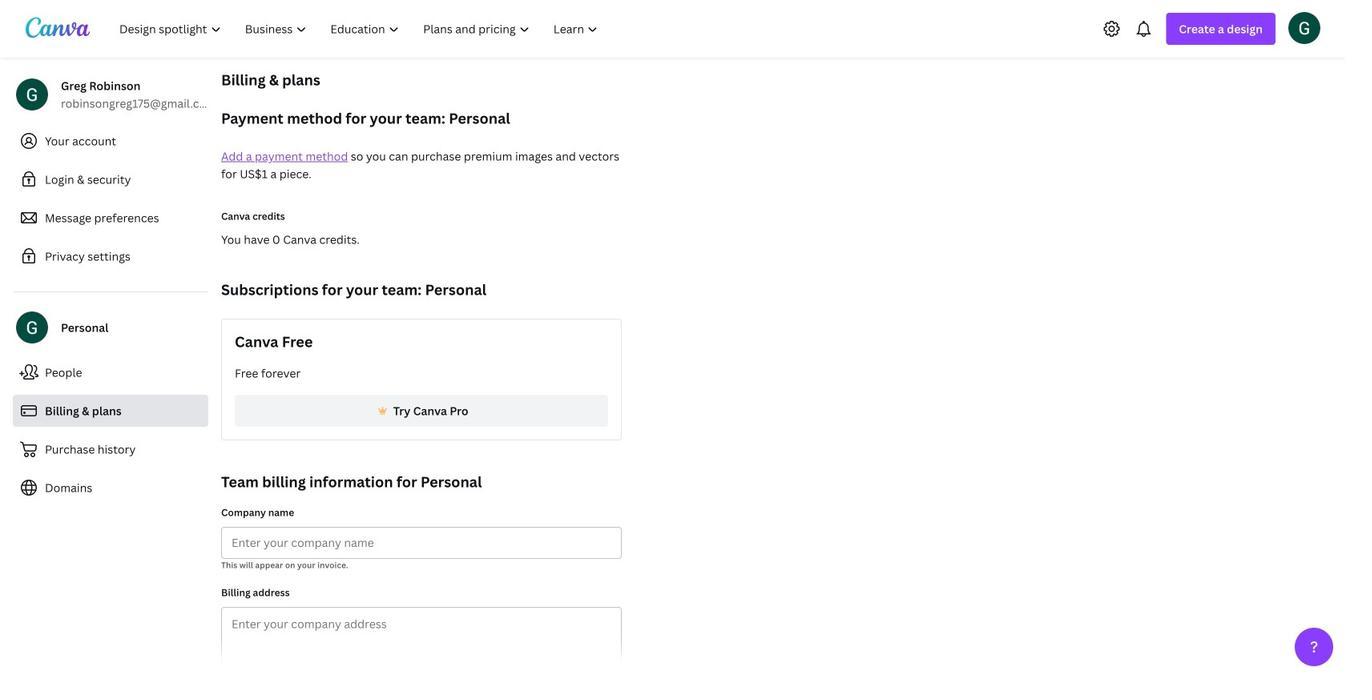 Task type: locate. For each thing, give the bounding box(es) containing it.
Enter your company address text field
[[222, 608, 621, 679]]



Task type: vqa. For each thing, say whether or not it's contained in the screenshot.
THE GREG ROBINSON icon
yes



Task type: describe. For each thing, give the bounding box(es) containing it.
greg robinson image
[[1288, 12, 1320, 44]]

top level navigation element
[[109, 13, 612, 45]]

Enter your company name text field
[[232, 528, 611, 558]]



